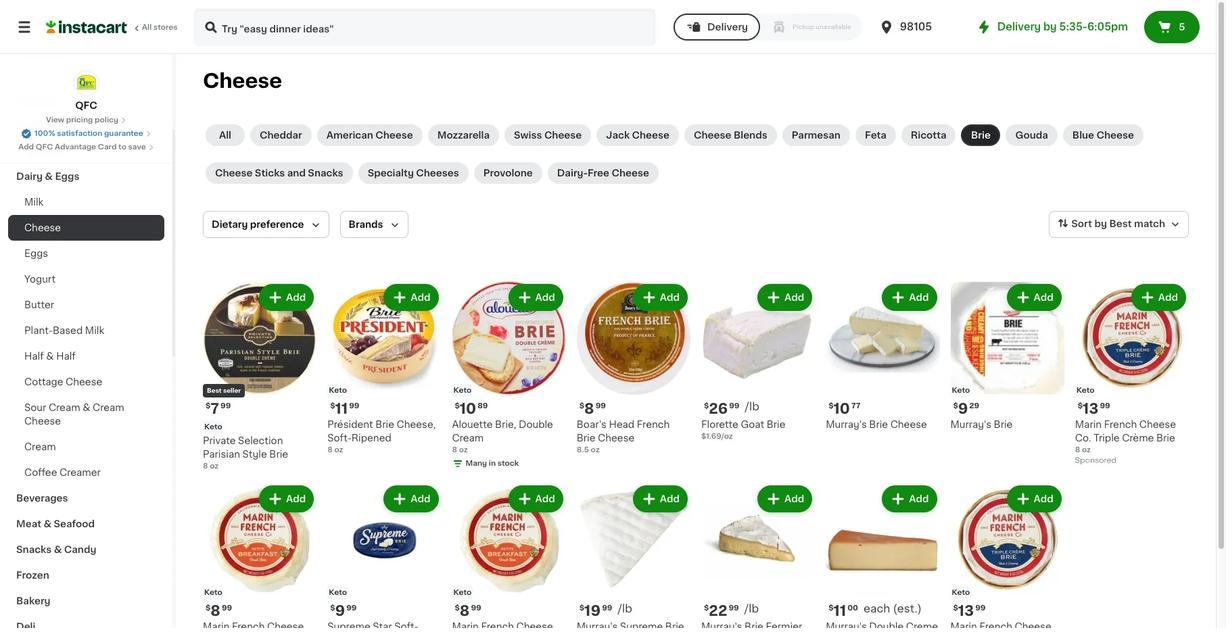 Task type: vqa. For each thing, say whether or not it's contained in the screenshot.
QFC image
no



Task type: describe. For each thing, give the bounding box(es) containing it.
1 vertical spatial snacks
[[16, 545, 52, 555]]

26
[[709, 402, 728, 416]]

cream link
[[8, 434, 164, 460]]

service type group
[[674, 14, 862, 41]]

frozen
[[16, 571, 49, 580]]

ricotta link
[[901, 124, 956, 146]]

$ inside "$ 10 77"
[[829, 403, 834, 410]]

11 for $ 11 99
[[335, 402, 348, 416]]

0 horizontal spatial eggs
[[24, 249, 48, 258]]

blue
[[1072, 131, 1094, 140]]

2 half from the left
[[56, 352, 76, 361]]

american
[[326, 131, 373, 140]]

selection
[[238, 436, 283, 446]]

sort
[[1071, 219, 1092, 229]]

dairy-free cheese link
[[548, 162, 659, 184]]

murray's for 10
[[826, 420, 867, 430]]

card
[[98, 143, 117, 151]]

all stores
[[142, 24, 178, 31]]

provolone
[[483, 168, 533, 178]]

parisian
[[203, 450, 240, 459]]

thanksgiving link
[[8, 112, 164, 138]]

1 horizontal spatial snacks
[[308, 168, 343, 178]]

style
[[242, 450, 267, 459]]

cheese inside marin french cheese co. triple crème brie 8 oz
[[1139, 420, 1176, 430]]

meat & seafood
[[16, 519, 95, 529]]

based
[[53, 326, 83, 335]]

0 horizontal spatial $ 13 99
[[953, 604, 986, 618]]

half & half link
[[8, 344, 164, 369]]

beverages
[[16, 494, 68, 503]]

100% satisfaction guarantee button
[[21, 126, 151, 139]]

$ inside the $ 11 99
[[330, 403, 335, 410]]

dairy-free cheese
[[557, 168, 649, 178]]

oz inside private selection parisian style brie 8 oz
[[210, 463, 219, 470]]

$ 19 99
[[579, 604, 612, 618]]

0 horizontal spatial $ 8 99
[[206, 604, 232, 618]]

& for candy
[[54, 545, 62, 555]]

add qfc advantage card to save
[[18, 143, 146, 151]]

22
[[709, 604, 727, 618]]

cottage cheese link
[[8, 369, 164, 395]]

100% satisfaction guarantee
[[35, 130, 143, 137]]

feta link
[[855, 124, 896, 146]]

$ 10 89
[[455, 402, 488, 416]]

crème
[[1122, 434, 1154, 443]]

1 horizontal spatial 13
[[1083, 402, 1099, 416]]

cottage
[[24, 377, 63, 387]]

by for delivery
[[1043, 22, 1057, 32]]

brie inside 'boar's head french brie cheese 8.5 oz'
[[577, 434, 595, 443]]

7
[[211, 402, 219, 416]]

77
[[851, 403, 860, 410]]

french inside marin french cheese co. triple crème brie 8 oz
[[1104, 420, 1137, 430]]

/lb inside $ 26 99 /lb
[[745, 401, 759, 412]]

brie inside marin french cheese co. triple crème brie 8 oz
[[1156, 434, 1175, 443]]

dietary preference button
[[203, 211, 329, 238]]

cream down cottage cheese link
[[93, 403, 124, 413]]

1 vertical spatial milk
[[85, 326, 104, 335]]

6:05pm
[[1087, 22, 1128, 32]]

qfc logo image
[[73, 70, 99, 96]]

00
[[847, 604, 858, 612]]

dairy & eggs link
[[8, 164, 164, 189]]

produce
[[16, 146, 57, 156]]

0 horizontal spatial 13
[[958, 604, 974, 618]]

9 for $ 9 29
[[958, 402, 968, 416]]

cheese link
[[8, 215, 164, 241]]

sponsored badge image
[[1075, 457, 1116, 465]]

& for seafood
[[44, 519, 51, 529]]

satisfaction
[[57, 130, 102, 137]]

8.5
[[577, 447, 589, 454]]

5:35-
[[1059, 22, 1087, 32]]

sour cream & cream cheese
[[24, 403, 124, 426]]

sticks
[[255, 168, 285, 178]]

american cheese link
[[317, 124, 422, 146]]

many
[[466, 460, 487, 467]]

double
[[519, 420, 553, 430]]

plant-based milk link
[[8, 318, 164, 344]]

sour cream & cream cheese link
[[8, 395, 164, 434]]

frozen link
[[8, 563, 164, 588]]

/lb for 19
[[618, 603, 632, 614]]

$ 11 00
[[829, 604, 858, 618]]

$19.99 per pound element
[[577, 602, 690, 620]]

oz inside 'boar's head french brie cheese 8.5 oz'
[[591, 447, 600, 454]]

stock
[[498, 460, 519, 467]]

marin french cheese co. triple crème brie 8 oz
[[1075, 420, 1176, 454]]

$26.99 per pound element
[[701, 401, 815, 418]]

$ 9 99
[[330, 604, 357, 618]]

blue cheese link
[[1063, 124, 1144, 146]]

99 inside the $ 11 99
[[349, 403, 359, 410]]

delivery by 5:35-6:05pm link
[[976, 19, 1128, 35]]

1 horizontal spatial $ 13 99
[[1078, 402, 1110, 416]]

Search field
[[195, 9, 655, 45]]

8 inside private selection parisian style brie 8 oz
[[203, 463, 208, 470]]

cream inside alouette brie, double cream 8 oz
[[452, 434, 484, 443]]

$ inside $ 10 89
[[455, 403, 460, 410]]

cream down cottage cheese
[[49, 403, 80, 413]]

many in stock
[[466, 460, 519, 467]]

coffee creamer link
[[8, 460, 164, 486]]

product group containing 26
[[701, 281, 815, 442]]

each
[[864, 603, 890, 614]]

5 button
[[1144, 11, 1200, 43]]

swiss
[[514, 131, 542, 140]]

add inside 'add qfc advantage card to save' link
[[18, 143, 34, 151]]

by for sort
[[1094, 219, 1107, 229]]

cheese inside 'boar's head french brie cheese 8.5 oz'
[[598, 434, 635, 443]]

$ inside $ 9 29
[[953, 403, 958, 410]]

all for all
[[219, 131, 231, 140]]

recipes
[[16, 95, 56, 104]]

alouette brie, double cream 8 oz
[[452, 420, 553, 454]]

blue cheese
[[1072, 131, 1134, 140]]

$22.99 per pound element
[[701, 602, 815, 620]]

coffee
[[24, 468, 57, 477]]

bakery
[[16, 596, 50, 606]]

private
[[203, 436, 236, 446]]

$ inside $ 26 99 /lb
[[704, 403, 709, 410]]

brie inside président brie cheese, soft‑ripened 8 oz
[[375, 420, 394, 430]]

& inside sour cream & cream cheese
[[83, 403, 90, 413]]

Best match Sort by field
[[1049, 211, 1189, 238]]

add qfc advantage card to save link
[[18, 142, 154, 153]]

11 for $ 11 00
[[834, 604, 846, 618]]

0 horizontal spatial milk
[[24, 197, 44, 207]]

1 half from the left
[[24, 352, 44, 361]]

snacks & candy
[[16, 545, 96, 555]]

cheese blends link
[[684, 124, 777, 146]]

jack
[[606, 131, 630, 140]]

$11.00 each (estimated) element
[[826, 602, 940, 620]]

advantage
[[55, 143, 96, 151]]

seller
[[223, 388, 241, 394]]

all stores link
[[46, 8, 179, 46]]

oz inside président brie cheese, soft‑ripened 8 oz
[[334, 447, 343, 454]]

delivery by 5:35-6:05pm
[[997, 22, 1128, 32]]



Task type: locate. For each thing, give the bounding box(es) containing it.
brands button
[[340, 211, 408, 238]]

1 vertical spatial qfc
[[36, 143, 53, 151]]

19
[[584, 604, 601, 618]]

best for best match
[[1109, 219, 1132, 229]]

eggs down advantage
[[55, 172, 79, 181]]

dietary
[[212, 220, 248, 229]]

1 vertical spatial all
[[219, 131, 231, 140]]

qfc down 100%
[[36, 143, 53, 151]]

/lb for 22
[[744, 603, 759, 614]]

produce link
[[8, 138, 164, 164]]

0 horizontal spatial half
[[24, 352, 44, 361]]

/lb inside $22.99 per pound element
[[744, 603, 759, 614]]

0 vertical spatial snacks
[[308, 168, 343, 178]]

1 horizontal spatial half
[[56, 352, 76, 361]]

1 vertical spatial 9
[[335, 604, 345, 618]]

brie,
[[495, 420, 516, 430]]

murray's brie cheese
[[826, 420, 927, 430]]

product group containing 19
[[577, 483, 690, 628]]

99 inside $ 19 99
[[602, 604, 612, 612]]

0 vertical spatial qfc
[[75, 101, 97, 110]]

2 french from the left
[[1104, 420, 1137, 430]]

policy
[[95, 116, 118, 124]]

save
[[128, 143, 146, 151]]

99 inside $ 26 99 /lb
[[729, 403, 739, 410]]

thanksgiving
[[16, 120, 81, 130]]

& inside half & half link
[[46, 352, 54, 361]]

florette goat brie $1.69/oz
[[701, 420, 785, 440]]

13 right (est.)
[[958, 604, 974, 618]]

5
[[1179, 22, 1185, 32]]

murray's
[[826, 420, 867, 430], [950, 420, 991, 430]]

french right head
[[637, 420, 670, 430]]

coffee creamer
[[24, 468, 101, 477]]

all left cheddar
[[219, 131, 231, 140]]

2 murray's from the left
[[950, 420, 991, 430]]

milk down dairy
[[24, 197, 44, 207]]

0 horizontal spatial by
[[1043, 22, 1057, 32]]

best for best seller
[[207, 388, 222, 394]]

oz inside alouette brie, double cream 8 oz
[[459, 447, 468, 454]]

0 vertical spatial by
[[1043, 22, 1057, 32]]

0 horizontal spatial murray's
[[826, 420, 867, 430]]

0 horizontal spatial qfc
[[36, 143, 53, 151]]

0 horizontal spatial 11
[[335, 402, 348, 416]]

brie inside florette goat brie $1.69/oz
[[767, 420, 785, 430]]

marin
[[1075, 420, 1102, 430]]

1 vertical spatial 11
[[834, 604, 846, 618]]

sour
[[24, 403, 46, 413]]

1 horizontal spatial eggs
[[55, 172, 79, 181]]

stores
[[153, 24, 178, 31]]

& for eggs
[[45, 172, 53, 181]]

1 horizontal spatial 9
[[958, 402, 968, 416]]

& right dairy
[[45, 172, 53, 181]]

0 horizontal spatial french
[[637, 420, 670, 430]]

candy
[[64, 545, 96, 555]]

1 vertical spatial eggs
[[24, 249, 48, 258]]

product group containing 22
[[701, 483, 815, 628]]

plant-
[[24, 326, 53, 335]]

product group
[[203, 281, 317, 472], [327, 281, 441, 456], [452, 281, 566, 472], [577, 281, 690, 456], [701, 281, 815, 442], [826, 281, 940, 432], [950, 281, 1064, 432], [1075, 281, 1189, 468], [203, 483, 317, 628], [327, 483, 441, 628], [452, 483, 566, 628], [577, 483, 690, 628], [701, 483, 815, 628], [826, 483, 940, 628], [950, 483, 1064, 628]]

cream
[[49, 403, 80, 413], [93, 403, 124, 413], [452, 434, 484, 443], [24, 442, 56, 452]]

& left candy
[[54, 545, 62, 555]]

/lb inside $19.99 per pound element
[[618, 603, 632, 614]]

& inside meat & seafood link
[[44, 519, 51, 529]]

10 left 89
[[460, 402, 476, 416]]

président brie cheese, soft‑ripened 8 oz
[[327, 420, 436, 454]]

by inside field
[[1094, 219, 1107, 229]]

0 horizontal spatial 9
[[335, 604, 345, 618]]

oz up many at bottom left
[[459, 447, 468, 454]]

1 horizontal spatial milk
[[85, 326, 104, 335]]

french
[[637, 420, 670, 430], [1104, 420, 1137, 430]]

$ 7 99
[[206, 402, 231, 416]]

half
[[24, 352, 44, 361], [56, 352, 76, 361]]

1 vertical spatial by
[[1094, 219, 1107, 229]]

1 horizontal spatial best
[[1109, 219, 1132, 229]]

add
[[18, 143, 34, 151], [286, 293, 306, 302], [411, 293, 430, 302], [535, 293, 555, 302], [660, 293, 680, 302], [784, 293, 804, 302], [909, 293, 929, 302], [1034, 293, 1053, 302], [1158, 293, 1178, 302], [286, 495, 306, 504], [411, 495, 430, 504], [535, 495, 555, 504], [660, 495, 680, 504], [784, 495, 804, 504], [909, 495, 929, 504], [1034, 495, 1053, 504]]

delivery inside 'button'
[[707, 22, 748, 32]]

10 for $ 10 77
[[834, 402, 850, 416]]

8 inside marin french cheese co. triple crème brie 8 oz
[[1075, 447, 1080, 454]]

parmesan link
[[782, 124, 850, 146]]

milk
[[24, 197, 44, 207], [85, 326, 104, 335]]

by
[[1043, 22, 1057, 32], [1094, 219, 1107, 229]]

brie inside private selection parisian style brie 8 oz
[[269, 450, 288, 459]]

private selection parisian style brie 8 oz
[[203, 436, 288, 470]]

oz down parisian
[[210, 463, 219, 470]]

8 inside alouette brie, double cream 8 oz
[[452, 447, 457, 454]]

0 vertical spatial 9
[[958, 402, 968, 416]]

to
[[118, 143, 126, 151]]

1 horizontal spatial 11
[[834, 604, 846, 618]]

$ 10 77
[[829, 402, 860, 416]]

11 up président
[[335, 402, 348, 416]]

$ inside $ 11 00
[[829, 604, 834, 612]]

oz right 8.5
[[591, 447, 600, 454]]

specialty cheeses
[[368, 168, 459, 178]]

11 left 00
[[834, 604, 846, 618]]

snacks up the frozen
[[16, 545, 52, 555]]

1 horizontal spatial murray's
[[950, 420, 991, 430]]

snacks & candy link
[[8, 537, 164, 563]]

qfc up view pricing policy link
[[75, 101, 97, 110]]

best inside field
[[1109, 219, 1132, 229]]

preference
[[250, 220, 304, 229]]

8 inside président brie cheese, soft‑ripened 8 oz
[[327, 447, 333, 454]]

/lb up goat
[[745, 401, 759, 412]]

$ 11 99
[[330, 402, 359, 416]]

swiss cheese link
[[505, 124, 591, 146]]

cheese sticks and snacks link
[[206, 162, 353, 184]]

& up cottage
[[46, 352, 54, 361]]

0 horizontal spatial 10
[[460, 402, 476, 416]]

american cheese
[[326, 131, 413, 140]]

boar's
[[577, 420, 606, 430]]

99 inside the $ 22 99
[[729, 604, 739, 612]]

oz down soft‑ripened
[[334, 447, 343, 454]]

1 horizontal spatial 10
[[834, 402, 850, 416]]

10 left 77
[[834, 402, 850, 416]]

0 vertical spatial $ 13 99
[[1078, 402, 1110, 416]]

9 for $ 9 99
[[335, 604, 345, 618]]

0 horizontal spatial all
[[142, 24, 152, 31]]

co.
[[1075, 434, 1091, 443]]

cheese inside sour cream & cream cheese
[[24, 417, 61, 426]]

oz down co.
[[1082, 447, 1091, 454]]

$ 26 99 /lb
[[704, 401, 759, 416]]

89
[[478, 403, 488, 410]]

cheddar link
[[250, 124, 312, 146]]

2 horizontal spatial $ 8 99
[[579, 402, 606, 416]]

98105 button
[[878, 8, 959, 46]]

None search field
[[193, 8, 656, 46]]

cheese sticks and snacks
[[215, 168, 343, 178]]

0 horizontal spatial snacks
[[16, 545, 52, 555]]

2 10 from the left
[[834, 402, 850, 416]]

98105
[[900, 22, 932, 32]]

instacart logo image
[[46, 19, 127, 35]]

1 horizontal spatial qfc
[[75, 101, 97, 110]]

meat
[[16, 519, 41, 529]]

half down plant-based milk
[[56, 352, 76, 361]]

guarantee
[[104, 130, 143, 137]]

sort by
[[1071, 219, 1107, 229]]

1 vertical spatial $ 13 99
[[953, 604, 986, 618]]

boar's head french brie cheese 8.5 oz
[[577, 420, 670, 454]]

1 horizontal spatial all
[[219, 131, 231, 140]]

$ 8 99
[[579, 402, 606, 416], [206, 604, 232, 618], [455, 604, 481, 618]]

murray's down "$ 10 77"
[[826, 420, 867, 430]]

& right meat
[[44, 519, 51, 529]]

$ 9 29
[[953, 402, 979, 416]]

0 vertical spatial all
[[142, 24, 152, 31]]

99 inside $ 7 99
[[220, 403, 231, 410]]

1 horizontal spatial $ 8 99
[[455, 604, 481, 618]]

1 10 from the left
[[460, 402, 476, 416]]

0 vertical spatial eggs
[[55, 172, 79, 181]]

99
[[220, 403, 231, 410], [349, 403, 359, 410], [596, 403, 606, 410], [729, 403, 739, 410], [1100, 403, 1110, 410], [222, 604, 232, 612], [346, 604, 357, 612], [471, 604, 481, 612], [602, 604, 612, 612], [729, 604, 739, 612], [975, 604, 986, 612]]

0 horizontal spatial delivery
[[707, 22, 748, 32]]

10 for $ 10 89
[[460, 402, 476, 416]]

1 horizontal spatial delivery
[[997, 22, 1041, 32]]

$ inside $ 19 99
[[579, 604, 584, 612]]

eggs up "yogurt"
[[24, 249, 48, 258]]

best left the seller
[[207, 388, 222, 394]]

head
[[609, 420, 634, 430]]

/lb right the $ 22 99
[[744, 603, 759, 614]]

milk right based
[[85, 326, 104, 335]]

murray's for 9
[[950, 420, 991, 430]]

french inside 'boar's head french brie cheese 8.5 oz'
[[637, 420, 670, 430]]

qfc inside 'add qfc advantage card to save' link
[[36, 143, 53, 151]]

by left the 5:35-
[[1043, 22, 1057, 32]]

keto inside product "group"
[[204, 424, 222, 431]]

$ inside the $ 22 99
[[704, 604, 709, 612]]

feta
[[865, 131, 886, 140]]

1 vertical spatial best
[[207, 388, 222, 394]]

0 vertical spatial best
[[1109, 219, 1132, 229]]

$ 13 99
[[1078, 402, 1110, 416], [953, 604, 986, 618]]

swiss cheese
[[514, 131, 582, 140]]

$ inside $ 7 99
[[206, 403, 211, 410]]

product group containing 7
[[203, 281, 317, 472]]

mozzarella
[[437, 131, 490, 140]]

0 vertical spatial milk
[[24, 197, 44, 207]]

snacks right and
[[308, 168, 343, 178]]

1 horizontal spatial by
[[1094, 219, 1107, 229]]

0 horizontal spatial best
[[207, 388, 222, 394]]

1 horizontal spatial french
[[1104, 420, 1137, 430]]

& inside the dairy & eggs link
[[45, 172, 53, 181]]

dairy
[[16, 172, 43, 181]]

0 vertical spatial 11
[[335, 402, 348, 416]]

&
[[45, 172, 53, 181], [46, 352, 54, 361], [83, 403, 90, 413], [44, 519, 51, 529], [54, 545, 62, 555]]

delivery for delivery by 5:35-6:05pm
[[997, 22, 1041, 32]]

view pricing policy link
[[46, 115, 127, 126]]

/lb right $ 19 99
[[618, 603, 632, 614]]

all for all stores
[[142, 24, 152, 31]]

& down cottage cheese link
[[83, 403, 90, 413]]

1 french from the left
[[637, 420, 670, 430]]

dairy & eggs
[[16, 172, 79, 181]]

parmesan
[[792, 131, 841, 140]]

& inside snacks & candy link
[[54, 545, 62, 555]]

29
[[969, 403, 979, 410]]

13 up the marin
[[1083, 402, 1099, 416]]

delivery for delivery
[[707, 22, 748, 32]]

all left stores
[[142, 24, 152, 31]]

florette
[[701, 420, 738, 430]]

all inside all link
[[219, 131, 231, 140]]

cheeses
[[416, 168, 459, 178]]

provolone link
[[474, 162, 542, 184]]

all inside the all stores link
[[142, 24, 152, 31]]

cream up the coffee at the bottom of page
[[24, 442, 56, 452]]

delivery button
[[674, 14, 760, 41]]

1 vertical spatial 13
[[958, 604, 974, 618]]

& for half
[[46, 352, 54, 361]]

half & half
[[24, 352, 76, 361]]

oz inside marin french cheese co. triple crème brie 8 oz
[[1082, 447, 1091, 454]]

qfc link
[[73, 70, 99, 112]]

gouda link
[[1006, 124, 1058, 146]]

cheese,
[[397, 420, 436, 430]]

$ inside $ 9 99
[[330, 604, 335, 612]]

half down plant-
[[24, 352, 44, 361]]

0 vertical spatial 13
[[1083, 402, 1099, 416]]

best left match
[[1109, 219, 1132, 229]]

all
[[142, 24, 152, 31], [219, 131, 231, 140]]

all link
[[206, 124, 245, 146]]

cream down alouette
[[452, 434, 484, 443]]

by right sort
[[1094, 219, 1107, 229]]

french up triple
[[1104, 420, 1137, 430]]

murray's down $ 9 29
[[950, 420, 991, 430]]

99 inside $ 9 99
[[346, 604, 357, 612]]

goat
[[741, 420, 764, 430]]

$ 13 99 right (est.)
[[953, 604, 986, 618]]

add button
[[260, 285, 313, 310], [385, 285, 437, 310], [510, 285, 562, 310], [634, 285, 686, 310], [759, 285, 811, 310], [883, 285, 936, 310], [1008, 285, 1060, 310], [1133, 285, 1185, 310], [260, 487, 313, 511], [385, 487, 437, 511], [510, 487, 562, 511], [634, 487, 686, 511], [759, 487, 811, 511], [883, 487, 936, 511], [1008, 487, 1060, 511]]

1 murray's from the left
[[826, 420, 867, 430]]

butter link
[[8, 292, 164, 318]]

$ 13 99 up the marin
[[1078, 402, 1110, 416]]



